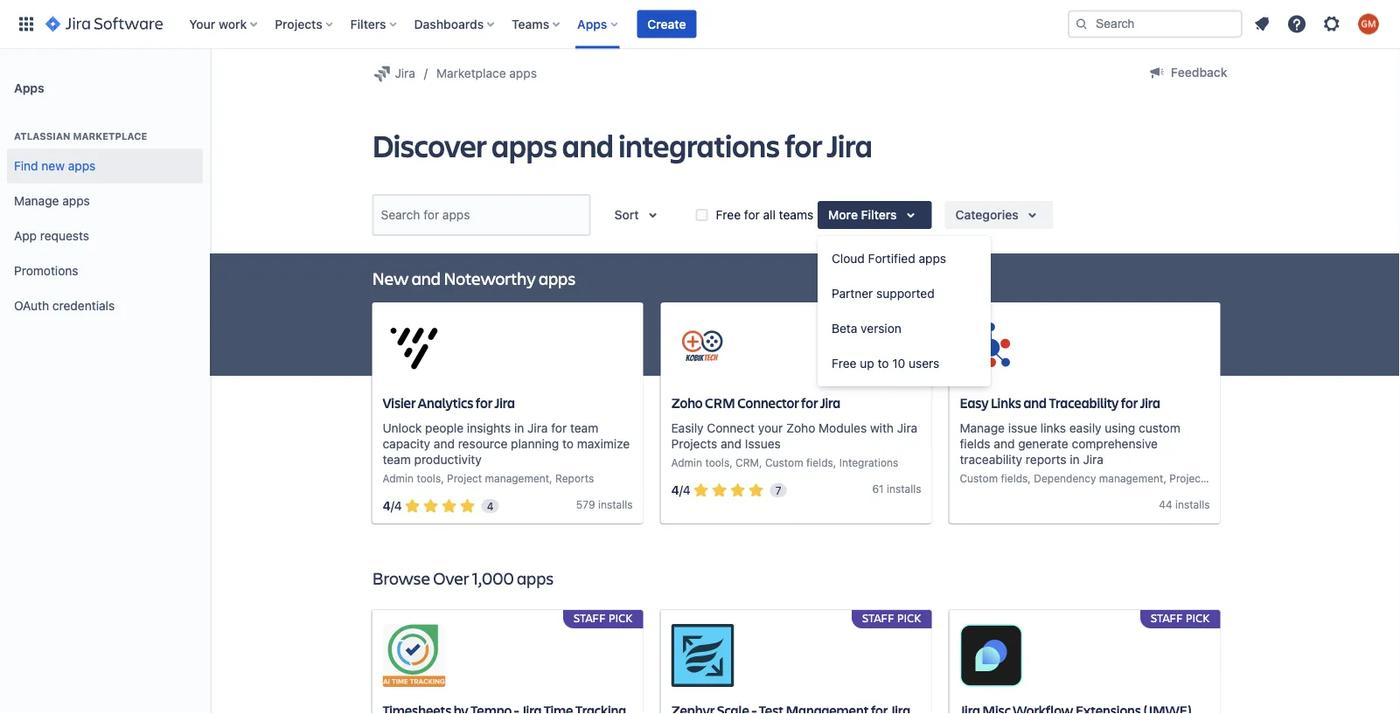 Task type: describe. For each thing, give the bounding box(es) containing it.
apps inside button
[[919, 252, 947, 266]]

appswitcher icon image
[[16, 14, 37, 35]]

integrations
[[619, 124, 780, 166]]

to inside unlock people insights in jira for team capacity and resource planning to maximize team productivity admin tools , project management , reports
[[563, 437, 574, 451]]

easy links and traceability for jira
[[960, 394, 1161, 412]]

easily
[[1070, 421, 1102, 436]]

requests
[[40, 229, 89, 243]]

management inside unlock people insights in jira for team capacity and resource planning to maximize team productivity admin tools , project management , reports
[[485, 473, 549, 485]]

browse over 1,000 apps
[[372, 566, 554, 589]]

for up teams
[[785, 124, 822, 166]]

marketplace apps link
[[436, 63, 537, 84]]

group containing cloud fortified apps
[[818, 236, 991, 387]]

pick for the jira misc workflow extensions (jmwe) image
[[1186, 611, 1210, 626]]

zoho crm connector for jira image
[[671, 317, 734, 380]]

jira inside manage issue links easily using custom fields and generate comprehensive traceability reports in jira custom fields , dependency management , project management
[[1083, 453, 1104, 467]]

1,000
[[472, 566, 514, 589]]

apps right noteworthy
[[539, 266, 576, 290]]

marketplace inside group
[[73, 131, 147, 142]]

filters button
[[345, 10, 404, 38]]

easy links and traceability for jira image
[[960, 317, 1023, 380]]

project inside manage issue links easily using custom fields and generate comprehensive traceability reports in jira custom fields , dependency management , project management
[[1170, 473, 1205, 485]]

tools inside unlock people insights in jira for team capacity and resource planning to maximize team productivity admin tools , project management , reports
[[417, 473, 441, 485]]

, up "44"
[[1164, 473, 1167, 485]]

cloud
[[832, 252, 865, 266]]

apps right new
[[68, 159, 96, 173]]

partner supported button
[[818, 276, 991, 311]]

partner supported
[[832, 287, 935, 301]]

feedback button
[[1136, 59, 1238, 87]]

new
[[372, 266, 409, 290]]

apps down marketplace apps link
[[492, 124, 557, 166]]

projects inside easily connect your zoho modules with jira projects and issues admin tools , crm , custom fields , integrations
[[671, 437, 718, 451]]

easily connect your zoho modules with jira projects and issues admin tools , crm , custom fields , integrations
[[671, 421, 918, 469]]

44
[[1159, 499, 1173, 511]]

users
[[909, 356, 940, 371]]

579 install s
[[576, 499, 633, 511]]

unlock people insights in jira for team capacity and resource planning to maximize team productivity admin tools , project management , reports
[[383, 421, 630, 485]]

productivity
[[414, 453, 482, 467]]

insights
[[467, 421, 511, 436]]

in inside unlock people insights in jira for team capacity and resource planning to maximize team productivity admin tools , project management , reports
[[514, 421, 524, 436]]

3 management from the left
[[1208, 473, 1272, 485]]

2 management from the left
[[1100, 473, 1164, 485]]

and inside manage issue links easily using custom fields and generate comprehensive traceability reports in jira custom fields , dependency management , project management
[[994, 437, 1015, 451]]

custom
[[1139, 421, 1181, 436]]

manage for manage apps
[[14, 194, 59, 208]]

and inside easily connect your zoho modules with jira projects and issues admin tools , crm , custom fields , integrations
[[721, 437, 742, 451]]

manage apps link
[[7, 184, 203, 219]]

free for free up to 10 users
[[832, 356, 857, 371]]

capacity
[[383, 437, 431, 451]]

teams
[[512, 17, 550, 31]]

partner
[[832, 287, 873, 301]]

planning
[[511, 437, 559, 451]]

install for zoho crm connector for jira
[[887, 483, 916, 495]]

over
[[433, 566, 469, 589]]

app
[[14, 229, 37, 243]]

filters inside popup button
[[350, 17, 386, 31]]

find
[[14, 159, 38, 173]]

new
[[41, 159, 65, 173]]

dashboards
[[414, 17, 484, 31]]

beta version
[[832, 322, 902, 336]]

discover
[[372, 124, 487, 166]]

all
[[763, 208, 776, 222]]

settings image
[[1322, 14, 1343, 35]]

in inside manage issue links easily using custom fields and generate comprehensive traceability reports in jira custom fields , dependency management , project management
[[1070, 453, 1080, 467]]

staff for timesheets by tempo - jira time tracking image
[[574, 611, 606, 626]]

apps button
[[572, 10, 625, 38]]

sort
[[615, 208, 639, 222]]

free for free for all teams
[[716, 208, 741, 222]]

1 horizontal spatial fields
[[960, 437, 991, 451]]

, down issues
[[759, 457, 762, 469]]

2 horizontal spatial fields
[[1001, 473, 1028, 485]]

visier analytics for jira image
[[383, 317, 446, 380]]

7
[[776, 485, 782, 497]]

zoho inside easily connect your zoho modules with jira projects and issues admin tools , crm , custom fields , integrations
[[787, 421, 816, 436]]

connector
[[738, 394, 799, 412]]

oauth credentials
[[14, 299, 115, 313]]

tools inside easily connect your zoho modules with jira projects and issues admin tools , crm , custom fields , integrations
[[705, 457, 730, 469]]

categories
[[956, 208, 1019, 222]]

noteworthy
[[444, 266, 536, 290]]

visier analytics for jira
[[383, 394, 515, 412]]

new and noteworthy apps
[[372, 266, 576, 290]]

promotions link
[[7, 254, 203, 289]]

comprehensive
[[1072, 437, 1158, 451]]

cloud fortified apps
[[832, 252, 947, 266]]

people
[[425, 421, 464, 436]]

analytics
[[418, 394, 474, 412]]

staff pick for the jira misc workflow extensions (jmwe) image
[[1151, 611, 1210, 626]]

staff pick for zephyr scale - test management for jira image
[[863, 611, 922, 626]]

create
[[648, 17, 686, 31]]

reports
[[556, 473, 594, 485]]

connect
[[707, 421, 755, 436]]

jira up the custom
[[1140, 394, 1161, 412]]

for right connector
[[801, 394, 818, 412]]

version
[[861, 322, 902, 336]]

61
[[873, 483, 884, 495]]

0 vertical spatial crm
[[705, 394, 735, 412]]

browse
[[372, 566, 430, 589]]

0 vertical spatial team
[[570, 421, 599, 436]]

apps up the requests
[[62, 194, 90, 208]]

admin inside unlock people insights in jira for team capacity and resource planning to maximize team productivity admin tools , project management , reports
[[383, 473, 414, 485]]

10
[[893, 356, 906, 371]]

teams button
[[507, 10, 567, 38]]

2 horizontal spatial install
[[1176, 499, 1205, 511]]

work
[[219, 17, 247, 31]]

dashboards button
[[409, 10, 501, 38]]

apps inside apps popup button
[[578, 17, 607, 31]]

44 install s
[[1159, 499, 1210, 511]]

easily
[[671, 421, 704, 436]]

for inside unlock people insights in jira for team capacity and resource planning to maximize team productivity admin tools , project management , reports
[[551, 421, 567, 436]]

custom inside manage issue links easily using custom fields and generate comprehensive traceability reports in jira custom fields , dependency management , project management
[[960, 473, 998, 485]]

your work button
[[184, 10, 264, 38]]

reports
[[1026, 453, 1067, 467]]

maximize
[[577, 437, 630, 451]]

atlassian marketplace group
[[7, 112, 203, 329]]

jira inside unlock people insights in jira for team capacity and resource planning to maximize team productivity admin tools , project management , reports
[[528, 421, 548, 436]]

project inside unlock people insights in jira for team capacity and resource planning to maximize team productivity admin tools , project management , reports
[[447, 473, 482, 485]]

easy
[[960, 394, 989, 412]]

s for visier analytics for jira
[[627, 499, 633, 511]]

crm inside easily connect your zoho modules with jira projects and issues admin tools , crm , custom fields , integrations
[[736, 457, 759, 469]]

marketplace apps
[[436, 66, 537, 80]]

atlassian marketplace
[[14, 131, 147, 142]]

your work
[[189, 17, 247, 31]]

61 install s
[[873, 483, 922, 495]]

sidebar navigation image
[[191, 70, 229, 105]]



Task type: vqa. For each thing, say whether or not it's contained in the screenshot.
search "icon" in the right top of the page
yes



Task type: locate. For each thing, give the bounding box(es) containing it.
3 staff from the left
[[1151, 611, 1183, 626]]

2 staff pick from the left
[[863, 611, 922, 626]]

project
[[447, 473, 482, 485], [1170, 473, 1205, 485]]

0 vertical spatial projects
[[275, 17, 322, 31]]

visier
[[383, 394, 416, 412]]

4 / 4 down the easily
[[671, 483, 691, 498]]

0 vertical spatial marketplace
[[436, 66, 506, 80]]

1 horizontal spatial project
[[1170, 473, 1205, 485]]

admin inside easily connect your zoho modules with jira projects and issues admin tools , crm , custom fields , integrations
[[671, 457, 703, 469]]

1 horizontal spatial install
[[887, 483, 916, 495]]

more
[[829, 208, 858, 222]]

feedback
[[1171, 65, 1228, 80]]

0 horizontal spatial filters
[[350, 17, 386, 31]]

help image
[[1287, 14, 1308, 35]]

project down productivity
[[447, 473, 482, 485]]

4
[[671, 483, 680, 498], [683, 483, 691, 498], [383, 499, 391, 514], [394, 499, 402, 514], [487, 500, 494, 513]]

0 horizontal spatial crm
[[705, 394, 735, 412]]

supported
[[877, 287, 935, 301]]

jira right with
[[897, 421, 918, 436]]

zoho up the easily
[[671, 394, 703, 412]]

0 vertical spatial in
[[514, 421, 524, 436]]

1 vertical spatial fields
[[807, 457, 834, 469]]

install right "44"
[[1176, 499, 1205, 511]]

1 horizontal spatial apps
[[578, 17, 607, 31]]

teams
[[779, 208, 814, 222]]

for up the using
[[1121, 394, 1138, 412]]

/ down the easily
[[680, 483, 683, 498]]

1 horizontal spatial free
[[832, 356, 857, 371]]

projects right the work
[[275, 17, 322, 31]]

0 horizontal spatial admin
[[383, 473, 414, 485]]

579
[[576, 499, 595, 511]]

1 horizontal spatial zoho
[[787, 421, 816, 436]]

/ for zoho crm connector for jira
[[680, 483, 683, 498]]

your
[[758, 421, 783, 436]]

2 vertical spatial fields
[[1001, 473, 1028, 485]]

1 horizontal spatial management
[[1100, 473, 1164, 485]]

0 vertical spatial to
[[878, 356, 889, 371]]

4 / 4 down capacity
[[383, 499, 402, 514]]

and
[[562, 124, 614, 166], [412, 266, 441, 290], [1024, 394, 1047, 412], [434, 437, 455, 451], [721, 437, 742, 451], [994, 437, 1015, 451]]

staff pick
[[574, 611, 633, 626], [863, 611, 922, 626], [1151, 611, 1210, 626]]

apps
[[509, 66, 537, 80], [492, 124, 557, 166], [68, 159, 96, 173], [62, 194, 90, 208], [919, 252, 947, 266], [539, 266, 576, 290], [517, 566, 554, 589]]

1 horizontal spatial staff pick
[[863, 611, 922, 626]]

custom down traceability
[[960, 473, 998, 485]]

3 pick from the left
[[1186, 611, 1210, 626]]

1 staff pick from the left
[[574, 611, 633, 626]]

group
[[818, 236, 991, 387]]

1 vertical spatial in
[[1070, 453, 1080, 467]]

jira up the more
[[827, 124, 873, 166]]

0 horizontal spatial 4 / 4
[[383, 499, 402, 514]]

fields inside easily connect your zoho modules with jira projects and issues admin tools , crm , custom fields , integrations
[[807, 457, 834, 469]]

/
[[680, 483, 683, 498], [391, 499, 394, 514]]

free left "up"
[[832, 356, 857, 371]]

jira down filters popup button
[[395, 66, 416, 80]]

zoho right your
[[787, 421, 816, 436]]

zoho crm connector for jira
[[671, 394, 841, 412]]

oauth credentials link
[[7, 289, 203, 324]]

free
[[716, 208, 741, 222], [832, 356, 857, 371]]

jira misc workflow extensions (jmwe) image
[[960, 624, 1023, 687]]

team down capacity
[[383, 453, 411, 467]]

0 horizontal spatial staff
[[574, 611, 606, 626]]

2 pick from the left
[[897, 611, 922, 626]]

fields
[[960, 437, 991, 451], [807, 457, 834, 469], [1001, 473, 1028, 485]]

dependency
[[1034, 473, 1097, 485]]

context icon image
[[372, 63, 393, 84], [372, 63, 393, 84]]

0 horizontal spatial pick
[[609, 611, 633, 626]]

team
[[570, 421, 599, 436], [383, 453, 411, 467]]

1 project from the left
[[447, 473, 482, 485]]

2 horizontal spatial management
[[1208, 473, 1272, 485]]

your profile and settings image
[[1359, 14, 1380, 35]]

manage down easy at the bottom of the page
[[960, 421, 1005, 436]]

beta
[[832, 322, 858, 336]]

filters up jira link
[[350, 17, 386, 31]]

apps up the atlassian
[[14, 80, 44, 95]]

2 horizontal spatial pick
[[1186, 611, 1210, 626]]

1 vertical spatial crm
[[736, 457, 759, 469]]

marketplace up the find new apps link
[[73, 131, 147, 142]]

0 horizontal spatial in
[[514, 421, 524, 436]]

apps right the fortified
[[919, 252, 947, 266]]

for
[[785, 124, 822, 166], [744, 208, 760, 222], [476, 394, 493, 412], [801, 394, 818, 412], [1121, 394, 1138, 412], [551, 421, 567, 436]]

0 vertical spatial zoho
[[671, 394, 703, 412]]

to right planning
[[563, 437, 574, 451]]

free left all
[[716, 208, 741, 222]]

apps right teams dropdown button
[[578, 17, 607, 31]]

jira up modules
[[821, 394, 841, 412]]

0 horizontal spatial marketplace
[[73, 131, 147, 142]]

up
[[860, 356, 875, 371]]

install right "579" on the bottom left of page
[[598, 499, 627, 511]]

staff for the jira misc workflow extensions (jmwe) image
[[1151, 611, 1183, 626]]

0 vertical spatial admin
[[671, 457, 703, 469]]

atlassian
[[14, 131, 70, 142]]

filters right the more
[[861, 208, 897, 222]]

0 horizontal spatial project
[[447, 473, 482, 485]]

0 horizontal spatial custom
[[765, 457, 804, 469]]

s for zoho crm connector for jira
[[916, 483, 922, 495]]

0 horizontal spatial zoho
[[671, 394, 703, 412]]

s right "579" on the bottom left of page
[[627, 499, 633, 511]]

staff for zephyr scale - test management for jira image
[[863, 611, 895, 626]]

, left reports
[[549, 473, 553, 485]]

0 horizontal spatial install
[[598, 499, 627, 511]]

your
[[189, 17, 215, 31]]

1 horizontal spatial 4 / 4
[[671, 483, 691, 498]]

1 vertical spatial /
[[391, 499, 394, 514]]

management
[[485, 473, 549, 485], [1100, 473, 1164, 485], [1208, 473, 1272, 485]]

management down comprehensive
[[1100, 473, 1164, 485]]

Search for apps field
[[376, 199, 587, 231]]

1 vertical spatial marketplace
[[73, 131, 147, 142]]

for left all
[[744, 208, 760, 222]]

0 vertical spatial free
[[716, 208, 741, 222]]

1 horizontal spatial staff
[[863, 611, 895, 626]]

and inside unlock people insights in jira for team capacity and resource planning to maximize team productivity admin tools , project management , reports
[[434, 437, 455, 451]]

unlock
[[383, 421, 422, 436]]

, down 'connect'
[[730, 457, 733, 469]]

,
[[730, 457, 733, 469], [759, 457, 762, 469], [834, 457, 837, 469], [441, 473, 444, 485], [549, 473, 553, 485], [1028, 473, 1031, 485], [1164, 473, 1167, 485]]

links
[[1041, 421, 1066, 436]]

admin down capacity
[[383, 473, 414, 485]]

timesheets by tempo - jira time tracking image
[[383, 624, 446, 687]]

2 project from the left
[[1170, 473, 1205, 485]]

in up dependency
[[1070, 453, 1080, 467]]

project up the 44 install s
[[1170, 473, 1205, 485]]

1 management from the left
[[485, 473, 549, 485]]

1 vertical spatial filters
[[861, 208, 897, 222]]

/ down capacity
[[391, 499, 394, 514]]

1 horizontal spatial admin
[[671, 457, 703, 469]]

free for all teams
[[716, 208, 814, 222]]

app requests
[[14, 229, 89, 243]]

admin
[[671, 457, 703, 469], [383, 473, 414, 485]]

projects inside popup button
[[275, 17, 322, 31]]

0 horizontal spatial staff pick
[[574, 611, 633, 626]]

1 pick from the left
[[609, 611, 633, 626]]

, left integrations
[[834, 457, 837, 469]]

1 vertical spatial to
[[563, 437, 574, 451]]

1 horizontal spatial team
[[570, 421, 599, 436]]

0 horizontal spatial to
[[563, 437, 574, 451]]

fields up traceability
[[960, 437, 991, 451]]

search image
[[1075, 17, 1089, 31]]

discover apps and integrations for jira
[[372, 124, 873, 166]]

1 horizontal spatial crm
[[736, 457, 759, 469]]

1 staff from the left
[[574, 611, 606, 626]]

for up planning
[[551, 421, 567, 436]]

manage inside atlassian marketplace group
[[14, 194, 59, 208]]

with
[[870, 421, 894, 436]]

0 vertical spatial 4 / 4
[[671, 483, 691, 498]]

custom up 7
[[765, 457, 804, 469]]

0 vertical spatial apps
[[578, 17, 607, 31]]

using
[[1105, 421, 1136, 436]]

primary element
[[10, 0, 1068, 49]]

for up insights
[[476, 394, 493, 412]]

issues
[[745, 437, 781, 451]]

manage
[[14, 194, 59, 208], [960, 421, 1005, 436]]

apps right 1,000 on the left bottom of page
[[517, 566, 554, 589]]

traceability
[[1049, 394, 1119, 412]]

1 horizontal spatial /
[[680, 483, 683, 498]]

1 horizontal spatial s
[[916, 483, 922, 495]]

, down productivity
[[441, 473, 444, 485]]

2 horizontal spatial s
[[1205, 499, 1210, 511]]

1 horizontal spatial manage
[[960, 421, 1005, 436]]

1 horizontal spatial in
[[1070, 453, 1080, 467]]

admin down the easily
[[671, 457, 703, 469]]

s
[[916, 483, 922, 495], [627, 499, 633, 511], [1205, 499, 1210, 511]]

banner
[[0, 0, 1401, 49]]

tools
[[705, 457, 730, 469], [417, 473, 441, 485]]

1 vertical spatial zoho
[[787, 421, 816, 436]]

apps
[[578, 17, 607, 31], [14, 80, 44, 95]]

management down planning
[[485, 473, 549, 485]]

0 horizontal spatial /
[[391, 499, 394, 514]]

more filters
[[829, 208, 897, 222]]

0 horizontal spatial projects
[[275, 17, 322, 31]]

create button
[[637, 10, 697, 38]]

1 horizontal spatial to
[[878, 356, 889, 371]]

banner containing your work
[[0, 0, 1401, 49]]

manage issue links easily using custom fields and generate comprehensive traceability reports in jira custom fields , dependency management , project management
[[960, 421, 1272, 485]]

jira up planning
[[528, 421, 548, 436]]

team up maximize
[[570, 421, 599, 436]]

credentials
[[52, 299, 115, 313]]

1 horizontal spatial filters
[[861, 208, 897, 222]]

1 horizontal spatial custom
[[960, 473, 998, 485]]

0 vertical spatial custom
[[765, 457, 804, 469]]

4 / 4 for zoho
[[671, 483, 691, 498]]

integrations
[[840, 457, 899, 469]]

marketplace down dashboards dropdown button
[[436, 66, 506, 80]]

tools down productivity
[[417, 473, 441, 485]]

notifications image
[[1252, 14, 1273, 35]]

jira up insights
[[495, 394, 515, 412]]

projects button
[[270, 10, 340, 38]]

filters
[[350, 17, 386, 31], [861, 208, 897, 222]]

1 vertical spatial custom
[[960, 473, 998, 485]]

0 vertical spatial filters
[[350, 17, 386, 31]]

0 horizontal spatial s
[[627, 499, 633, 511]]

staff pick for timesheets by tempo - jira time tracking image
[[574, 611, 633, 626]]

2 staff from the left
[[863, 611, 895, 626]]

projects down the easily
[[671, 437, 718, 451]]

4 / 4 for visier
[[383, 499, 402, 514]]

0 horizontal spatial apps
[[14, 80, 44, 95]]

1 horizontal spatial pick
[[897, 611, 922, 626]]

/ for visier analytics for jira
[[391, 499, 394, 514]]

oauth
[[14, 299, 49, 313]]

install
[[887, 483, 916, 495], [598, 499, 627, 511], [1176, 499, 1205, 511]]

1 vertical spatial projects
[[671, 437, 718, 451]]

beta version button
[[818, 311, 991, 346]]

1 horizontal spatial projects
[[671, 437, 718, 451]]

1 vertical spatial manage
[[960, 421, 1005, 436]]

0 horizontal spatial manage
[[14, 194, 59, 208]]

find new apps
[[14, 159, 96, 173]]

pick for timesheets by tempo - jira time tracking image
[[609, 611, 633, 626]]

0 vertical spatial /
[[680, 483, 683, 498]]

management up the 44 install s
[[1208, 473, 1272, 485]]

crm down issues
[[736, 457, 759, 469]]

0 horizontal spatial tools
[[417, 473, 441, 485]]

0 vertical spatial fields
[[960, 437, 991, 451]]

to
[[878, 356, 889, 371], [563, 437, 574, 451]]

to inside button
[[878, 356, 889, 371]]

install for visier analytics for jira
[[598, 499, 627, 511]]

1 vertical spatial tools
[[417, 473, 441, 485]]

1 vertical spatial team
[[383, 453, 411, 467]]

1 vertical spatial 4 / 4
[[383, 499, 402, 514]]

fields down traceability
[[1001, 473, 1028, 485]]

jira software image
[[45, 14, 163, 35], [45, 14, 163, 35]]

jira down comprehensive
[[1083, 453, 1104, 467]]

2 horizontal spatial staff
[[1151, 611, 1183, 626]]

zephyr scale - test management for jira image
[[671, 624, 734, 687]]

s right 61
[[916, 483, 922, 495]]

generate
[[1018, 437, 1069, 451]]

projects
[[275, 17, 322, 31], [671, 437, 718, 451]]

2 horizontal spatial staff pick
[[1151, 611, 1210, 626]]

links
[[991, 394, 1022, 412]]

1 vertical spatial free
[[832, 356, 857, 371]]

manage for manage issue links easily using custom fields and generate comprehensive traceability reports in jira custom fields , dependency management , project management
[[960, 421, 1005, 436]]

fields down modules
[[807, 457, 834, 469]]

, down reports
[[1028, 473, 1031, 485]]

1 vertical spatial apps
[[14, 80, 44, 95]]

manage down find
[[14, 194, 59, 208]]

free up to 10 users button
[[818, 346, 991, 381]]

zoho
[[671, 394, 703, 412], [787, 421, 816, 436]]

jira inside easily connect your zoho modules with jira projects and issues admin tools , crm , custom fields , integrations
[[897, 421, 918, 436]]

3 staff pick from the left
[[1151, 611, 1210, 626]]

marketplace
[[436, 66, 506, 80], [73, 131, 147, 142]]

in up planning
[[514, 421, 524, 436]]

1 vertical spatial admin
[[383, 473, 414, 485]]

1 horizontal spatial tools
[[705, 457, 730, 469]]

apps down teams on the top of page
[[509, 66, 537, 80]]

0 horizontal spatial team
[[383, 453, 411, 467]]

to left 10
[[878, 356, 889, 371]]

jira link
[[372, 63, 416, 84]]

s right "44"
[[1205, 499, 1210, 511]]

manage apps
[[14, 194, 90, 208]]

0 horizontal spatial free
[[716, 208, 741, 222]]

0 horizontal spatial management
[[485, 473, 549, 485]]

install right 61
[[887, 483, 916, 495]]

pick for zephyr scale - test management for jira image
[[897, 611, 922, 626]]

manage inside manage issue links easily using custom fields and generate comprehensive traceability reports in jira custom fields , dependency management , project management
[[960, 421, 1005, 436]]

traceability
[[960, 453, 1023, 467]]

crm up 'connect'
[[705, 394, 735, 412]]

free inside button
[[832, 356, 857, 371]]

free up to 10 users
[[832, 356, 940, 371]]

fortified
[[868, 252, 916, 266]]

app requests link
[[7, 219, 203, 254]]

custom inside easily connect your zoho modules with jira projects and issues admin tools , crm , custom fields , integrations
[[765, 457, 804, 469]]

Search field
[[1068, 10, 1243, 38]]

0 vertical spatial tools
[[705, 457, 730, 469]]

tools down 'connect'
[[705, 457, 730, 469]]

0 vertical spatial manage
[[14, 194, 59, 208]]

1 horizontal spatial marketplace
[[436, 66, 506, 80]]

0 horizontal spatial fields
[[807, 457, 834, 469]]



